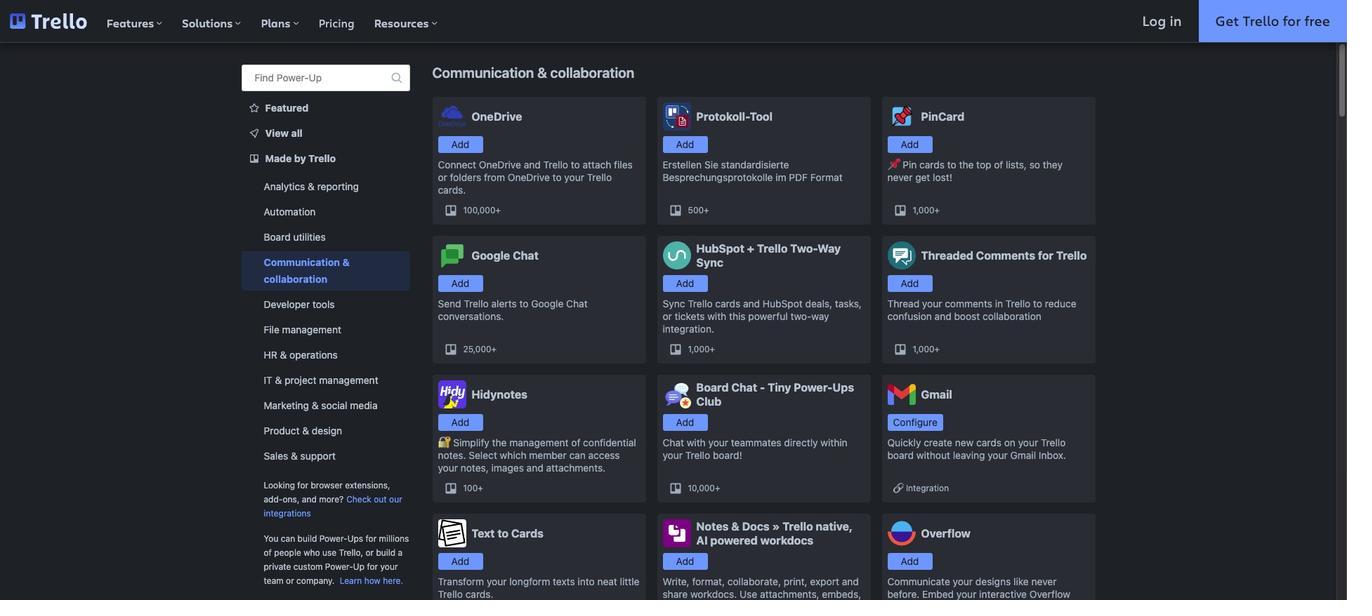 Task type: locate. For each thing, give the bounding box(es) containing it.
trello up workdocs
[[783, 521, 813, 533]]

1 horizontal spatial cards
[[920, 159, 945, 171]]

add button for text to cards
[[438, 554, 483, 571]]

add link for pincard
[[888, 136, 933, 153]]

with left the this
[[708, 311, 727, 323]]

board for board chat - tiny power-ups club
[[697, 382, 729, 394]]

developer
[[264, 299, 310, 311]]

+ for hubspot + trello two-way sync
[[710, 344, 715, 355]]

add up simplify
[[452, 417, 470, 429]]

🔐
[[438, 437, 451, 449]]

communication
[[432, 65, 534, 81], [264, 256, 340, 268]]

0 vertical spatial never
[[888, 171, 913, 183]]

+ down besprechungsprotokolle
[[704, 205, 709, 216]]

from
[[484, 171, 505, 183]]

the inside 🔐 simplify the management of confidential notes. select which member can access your notes, images and attachments.
[[492, 437, 507, 449]]

threaded comments for trello
[[922, 249, 1087, 262]]

add button for hidynotes
[[438, 415, 483, 431]]

cards inside quickly create new cards on your trello board without leaving your gmail inbox.
[[977, 437, 1002, 449]]

plans
[[261, 15, 291, 31]]

trello left reduce
[[1006, 298, 1031, 310]]

2 horizontal spatial collaboration
[[983, 311, 1042, 323]]

your up board!
[[709, 437, 729, 449]]

🔗
[[893, 483, 904, 494]]

tiny
[[768, 382, 791, 394]]

+ for board chat - tiny power-ups club
[[715, 483, 721, 494]]

add for onedrive
[[452, 138, 470, 150]]

1 vertical spatial the
[[492, 437, 507, 449]]

0 vertical spatial ups
[[833, 382, 854, 394]]

0 horizontal spatial the
[[492, 437, 507, 449]]

hubspot
[[697, 242, 745, 255], [763, 298, 803, 310]]

0 vertical spatial up
[[309, 72, 322, 84]]

2 horizontal spatial of
[[994, 159, 1004, 171]]

and left attach
[[524, 159, 541, 171]]

ups inside you can build power-ups for millions of people who use trello, or build a private custom power-up for your team or company.
[[348, 534, 363, 545]]

product & design link
[[241, 420, 410, 443]]

images
[[492, 462, 524, 474]]

add button for pincard
[[888, 136, 933, 153]]

threaded
[[922, 249, 974, 262]]

tickets
[[675, 311, 705, 323]]

1,000 + down integration.
[[688, 344, 715, 355]]

ups
[[833, 382, 854, 394], [348, 534, 363, 545]]

cards inside 📌 pin cards to the top of lists, so they never get lost!
[[920, 159, 945, 171]]

configure link
[[888, 415, 944, 431]]

and down member
[[527, 462, 544, 474]]

0 horizontal spatial google
[[472, 249, 510, 262]]

1 vertical spatial board
[[697, 382, 729, 394]]

0 horizontal spatial up
[[309, 72, 322, 84]]

0 horizontal spatial communication & collaboration
[[264, 256, 350, 285]]

management inside 🔐 simplify the management of confidential notes. select which member can access your notes, images and attachments.
[[510, 437, 569, 449]]

standardisierte
[[721, 159, 789, 171]]

trello inside notes & docs » trello native, ai powered workdocs
[[783, 521, 813, 533]]

board chat - tiny power-ups club
[[697, 382, 854, 408]]

sync up tickets
[[663, 298, 685, 310]]

to right alerts
[[520, 298, 529, 310]]

marketing & social media link
[[241, 395, 410, 417]]

0 horizontal spatial in
[[995, 298, 1003, 310]]

attachments,
[[760, 589, 820, 601]]

trello up conversations.
[[464, 298, 489, 310]]

2 horizontal spatial cards
[[977, 437, 1002, 449]]

add button up communicate
[[888, 554, 933, 571]]

sales & support
[[264, 450, 336, 462]]

add button up simplify
[[438, 415, 483, 431]]

0 vertical spatial of
[[994, 159, 1004, 171]]

1 horizontal spatial never
[[1032, 576, 1057, 588]]

configure
[[893, 417, 938, 429]]

0 horizontal spatial collaboration
[[264, 273, 328, 285]]

notes,
[[461, 462, 489, 474]]

to inside the send trello alerts to google chat conversations.
[[520, 298, 529, 310]]

1 horizontal spatial build
[[376, 548, 396, 559]]

add up erstellen
[[676, 138, 695, 150]]

up up 'featured' link
[[309, 72, 322, 84]]

add up write,
[[676, 556, 695, 568]]

0 horizontal spatial board
[[264, 231, 291, 243]]

in right comments at the right of page
[[995, 298, 1003, 310]]

1 horizontal spatial with
[[708, 311, 727, 323]]

0 horizontal spatial with
[[687, 437, 706, 449]]

can up people
[[281, 534, 295, 545]]

or down the "connect"
[[438, 171, 447, 183]]

ups inside board chat - tiny power-ups club
[[833, 382, 854, 394]]

1 vertical spatial communication & collaboration
[[264, 256, 350, 285]]

hubspot inside sync trello cards and hubspot deals, tasks, or tickets with this powerful two-way integration.
[[763, 298, 803, 310]]

can up attachments.
[[570, 450, 586, 462]]

0 vertical spatial communication & collaboration
[[432, 65, 635, 81]]

1 horizontal spatial communication
[[432, 65, 534, 81]]

0 vertical spatial communication
[[432, 65, 534, 81]]

1 vertical spatial hubspot
[[763, 298, 803, 310]]

power- right tiny
[[794, 382, 833, 394]]

1,000 + for pincard
[[913, 205, 940, 216]]

it & project management
[[264, 375, 378, 386]]

with down club
[[687, 437, 706, 449]]

access
[[589, 450, 620, 462]]

1 vertical spatial in
[[995, 298, 1003, 310]]

google right alerts
[[531, 298, 564, 310]]

hubspot up powerful
[[763, 298, 803, 310]]

& for marketing & social media link
[[312, 400, 319, 412]]

confusion
[[888, 311, 932, 323]]

0 horizontal spatial build
[[298, 534, 317, 545]]

marketing
[[264, 400, 309, 412]]

collaborate,
[[728, 576, 781, 588]]

📌
[[888, 159, 900, 171]]

and inside write, format, collaborate, print, export and share workdocs. use attachments, embeds
[[842, 576, 859, 588]]

cards up the this
[[716, 298, 741, 310]]

trello left attach
[[544, 159, 568, 171]]

add link up the "connect"
[[438, 136, 483, 153]]

2 vertical spatial management
[[510, 437, 569, 449]]

add up thread
[[901, 278, 919, 289]]

or inside connect onedrive and trello to attach files or folders from onedrive to your trello cards.
[[438, 171, 447, 183]]

trello right by
[[309, 152, 336, 164]]

& for product & design link
[[302, 425, 309, 437]]

& for sales & support link
[[291, 450, 298, 462]]

1,000 down confusion
[[913, 344, 935, 355]]

0 vertical spatial hubspot
[[697, 242, 745, 255]]

1 horizontal spatial can
[[570, 450, 586, 462]]

never down 📌
[[888, 171, 913, 183]]

0 vertical spatial sync
[[697, 256, 724, 269]]

add button up thread
[[888, 275, 933, 292]]

add up pin
[[901, 138, 919, 150]]

0 vertical spatial gmail
[[922, 389, 953, 401]]

0 horizontal spatial gmail
[[922, 389, 953, 401]]

the left top
[[960, 159, 974, 171]]

workdocs.
[[691, 589, 737, 601]]

power-
[[277, 72, 309, 84], [794, 382, 833, 394], [319, 534, 348, 545], [325, 562, 353, 573]]

add for google chat
[[452, 278, 470, 289]]

your right embed
[[957, 589, 977, 601]]

comments
[[945, 298, 993, 310]]

text
[[472, 528, 495, 540]]

add for board chat - tiny power-ups club
[[676, 417, 695, 429]]

1,000 down get
[[913, 205, 935, 216]]

add link up pin
[[888, 136, 933, 153]]

add up the transform
[[452, 556, 470, 568]]

add link for hidynotes
[[438, 415, 483, 431]]

to inside 📌 pin cards to the top of lists, so they never get lost!
[[948, 159, 957, 171]]

add button for threaded comments for trello
[[888, 275, 933, 292]]

1,000 down integration.
[[688, 344, 710, 355]]

+ down from
[[496, 205, 501, 216]]

and right export
[[842, 576, 859, 588]]

add link up the transform
[[438, 554, 483, 571]]

sync inside sync trello cards and hubspot deals, tasks, or tickets with this powerful two-way integration.
[[663, 298, 685, 310]]

trello inside thread your comments in trello to reduce confusion and boost collaboration
[[1006, 298, 1031, 310]]

1 horizontal spatial ups
[[833, 382, 854, 394]]

add up tickets
[[676, 278, 695, 289]]

interactive
[[980, 589, 1027, 601]]

private
[[264, 562, 291, 573]]

1,000 + down get
[[913, 205, 940, 216]]

1 vertical spatial collaboration
[[264, 273, 328, 285]]

and inside sync trello cards and hubspot deals, tasks, or tickets with this powerful two-way integration.
[[743, 298, 760, 310]]

your down attach
[[565, 171, 585, 183]]

0 vertical spatial the
[[960, 159, 974, 171]]

1 vertical spatial cards.
[[466, 589, 494, 601]]

0 horizontal spatial can
[[281, 534, 295, 545]]

in right log at top right
[[1170, 11, 1182, 30]]

sync down 500 +
[[697, 256, 724, 269]]

1,000 + for threaded comments for trello
[[913, 344, 940, 355]]

1 vertical spatial can
[[281, 534, 295, 545]]

or right trello,
[[366, 548, 374, 559]]

hidynotes
[[472, 389, 528, 401]]

0 horizontal spatial never
[[888, 171, 913, 183]]

in inside thread your comments in trello to reduce confusion and boost collaboration
[[995, 298, 1003, 310]]

and left boost
[[935, 311, 952, 323]]

a
[[398, 548, 403, 559]]

1 vertical spatial up
[[353, 562, 365, 573]]

up down trello,
[[353, 562, 365, 573]]

1 horizontal spatial the
[[960, 159, 974, 171]]

add for protokoll-tool
[[676, 138, 695, 150]]

+ down thread your comments in trello to reduce confusion and boost collaboration
[[935, 344, 940, 355]]

onedrive
[[472, 110, 522, 123], [479, 159, 521, 171], [508, 171, 550, 183]]

free
[[1305, 11, 1331, 30]]

+ down the lost!
[[935, 205, 940, 216]]

add link up send
[[438, 275, 483, 292]]

here.
[[383, 576, 403, 587]]

to left attach
[[571, 159, 580, 171]]

1 horizontal spatial google
[[531, 298, 564, 310]]

1 vertical spatial cards
[[716, 298, 741, 310]]

protokoll-tool
[[697, 110, 773, 123]]

club
[[697, 396, 722, 408]]

chat with your teammates directly within your trello board!
[[663, 437, 848, 462]]

the up which
[[492, 437, 507, 449]]

without
[[917, 450, 951, 462]]

sie
[[705, 159, 719, 171]]

cards up get
[[920, 159, 945, 171]]

add
[[452, 138, 470, 150], [676, 138, 695, 150], [901, 138, 919, 150], [452, 278, 470, 289], [676, 278, 695, 289], [901, 278, 919, 289], [452, 417, 470, 429], [676, 417, 695, 429], [452, 556, 470, 568], [676, 556, 695, 568], [901, 556, 919, 568]]

+
[[496, 205, 501, 216], [704, 205, 709, 216], [935, 205, 940, 216], [747, 242, 755, 255], [492, 344, 497, 355], [710, 344, 715, 355], [935, 344, 940, 355], [478, 483, 483, 494], [715, 483, 721, 494]]

1,000 for threaded comments for trello
[[913, 344, 935, 355]]

add button up erstellen
[[663, 136, 708, 153]]

& for hr & operations link
[[280, 349, 287, 361]]

cards for hubspot + trello two-way sync
[[716, 298, 741, 310]]

power- down use
[[325, 562, 353, 573]]

0 vertical spatial management
[[282, 324, 341, 336]]

deals,
[[806, 298, 833, 310]]

hubspot down 500 +
[[697, 242, 745, 255]]

learn how here. link
[[340, 576, 403, 587]]

add link up communicate
[[888, 554, 933, 571]]

board inside board chat - tiny power-ups club
[[697, 382, 729, 394]]

0 vertical spatial in
[[1170, 11, 1182, 30]]

build left a
[[376, 548, 396, 559]]

1 horizontal spatial up
[[353, 562, 365, 573]]

cards inside sync trello cards and hubspot deals, tasks, or tickets with this powerful two-way integration.
[[716, 298, 741, 310]]

can inside 🔐 simplify the management of confidential notes. select which member can access your notes, images and attachments.
[[570, 450, 586, 462]]

+ down integration.
[[710, 344, 715, 355]]

simplify
[[453, 437, 490, 449]]

1 horizontal spatial hubspot
[[763, 298, 803, 310]]

1,000 for pincard
[[913, 205, 935, 216]]

1 vertical spatial of
[[572, 437, 581, 449]]

features button
[[97, 0, 172, 42]]

1 vertical spatial ups
[[348, 534, 363, 545]]

1 vertical spatial management
[[319, 375, 378, 386]]

your left longform
[[487, 576, 507, 588]]

up
[[309, 72, 322, 84], [353, 562, 365, 573]]

1 vertical spatial never
[[1032, 576, 1057, 588]]

on
[[1005, 437, 1016, 449]]

0 horizontal spatial sync
[[663, 298, 685, 310]]

embed
[[923, 589, 954, 601]]

powered
[[711, 535, 758, 547]]

automation link
[[241, 201, 410, 223]]

ups up trello,
[[348, 534, 363, 545]]

connect
[[438, 159, 477, 171]]

add up communicate
[[901, 556, 919, 568]]

+ left two-
[[747, 242, 755, 255]]

add for pincard
[[901, 138, 919, 150]]

featured link
[[241, 97, 410, 119]]

to inside thread your comments in trello to reduce confusion and boost collaboration
[[1034, 298, 1043, 310]]

who
[[304, 548, 320, 559]]

2 vertical spatial of
[[264, 548, 272, 559]]

people
[[274, 548, 301, 559]]

1,000 + for hubspot + trello two-way sync
[[688, 344, 715, 355]]

add up send
[[452, 278, 470, 289]]

reporting
[[317, 181, 359, 193]]

cards. down folders on the left of the page
[[438, 184, 466, 196]]

add for threaded comments for trello
[[901, 278, 919, 289]]

0 vertical spatial cards.
[[438, 184, 466, 196]]

0 horizontal spatial ups
[[348, 534, 363, 545]]

add button down club
[[663, 415, 708, 431]]

+ down notes,
[[478, 483, 483, 494]]

add button up tickets
[[663, 275, 708, 292]]

the inside 📌 pin cards to the top of lists, so they never get lost!
[[960, 159, 974, 171]]

gmail up the configure
[[922, 389, 953, 401]]

add link for overflow
[[888, 554, 933, 571]]

can inside you can build power-ups for millions of people who use trello, or build a private custom power-up for your team or company.
[[281, 534, 295, 545]]

your inside 🔐 simplify the management of confidential notes. select which member can access your notes, images and attachments.
[[438, 462, 458, 474]]

pricing link
[[309, 0, 364, 42]]

get
[[916, 171, 931, 183]]

board
[[264, 231, 291, 243], [697, 382, 729, 394]]

to up the lost!
[[948, 159, 957, 171]]

use
[[740, 589, 758, 601]]

management up social
[[319, 375, 378, 386]]

2 vertical spatial cards
[[977, 437, 1002, 449]]

add for text to cards
[[452, 556, 470, 568]]

solutions
[[182, 15, 233, 31]]

1 horizontal spatial gmail
[[1011, 450, 1037, 462]]

1 vertical spatial communication
[[264, 256, 340, 268]]

board
[[888, 450, 914, 462]]

management inside it & project management link
[[319, 375, 378, 386]]

all
[[291, 127, 303, 139]]

add up the "connect"
[[452, 138, 470, 150]]

cards left the on
[[977, 437, 1002, 449]]

1 vertical spatial gmail
[[1011, 450, 1037, 462]]

0 vertical spatial collaboration
[[551, 65, 635, 81]]

features
[[107, 15, 154, 31]]

trello image
[[10, 13, 87, 29], [10, 13, 87, 29]]

0 horizontal spatial of
[[264, 548, 272, 559]]

for up how
[[367, 562, 378, 573]]

add link for threaded comments for trello
[[888, 275, 933, 292]]

0 vertical spatial onedrive
[[472, 110, 522, 123]]

trello up inbox.
[[1041, 437, 1066, 449]]

your down notes.
[[438, 462, 458, 474]]

communication & collaboration
[[432, 65, 635, 81], [264, 256, 350, 285]]

1 vertical spatial build
[[376, 548, 396, 559]]

team
[[264, 576, 284, 587]]

hubspot inside hubspot + trello two-way sync
[[697, 242, 745, 255]]

little
[[620, 576, 640, 588]]

+ down board!
[[715, 483, 721, 494]]

0 vertical spatial build
[[298, 534, 317, 545]]

log in
[[1143, 11, 1182, 30]]

trello up tickets
[[688, 298, 713, 310]]

🔐 simplify the management of confidential notes. select which member can access your notes, images and attachments.
[[438, 437, 636, 474]]

trello inside transform your longform texts into neat little trello cards.
[[438, 589, 463, 601]]

0 vertical spatial board
[[264, 231, 291, 243]]

add link for hubspot + trello two-way sync
[[663, 275, 708, 292]]

trello inside quickly create new cards on your trello board without leaving your gmail inbox.
[[1041, 437, 1066, 449]]

and up the this
[[743, 298, 760, 310]]

add for hubspot + trello two-way sync
[[676, 278, 695, 289]]

1 horizontal spatial of
[[572, 437, 581, 449]]

your inside connect onedrive and trello to attach files or folders from onedrive to your trello cards.
[[565, 171, 585, 183]]

im
[[776, 171, 787, 183]]

and
[[524, 159, 541, 171], [743, 298, 760, 310], [935, 311, 952, 323], [527, 462, 544, 474], [302, 495, 317, 505], [842, 576, 859, 588]]

0 horizontal spatial hubspot
[[697, 242, 745, 255]]

10,000 +
[[688, 483, 721, 494]]

notes
[[697, 521, 729, 533]]

1 vertical spatial with
[[687, 437, 706, 449]]

for up ons, at left
[[297, 481, 309, 491]]

add button up the "connect"
[[438, 136, 483, 153]]

quickly
[[888, 437, 922, 449]]

add button up pin
[[888, 136, 933, 153]]

+ inside hubspot + trello two-way sync
[[747, 242, 755, 255]]

management up member
[[510, 437, 569, 449]]

gmail
[[922, 389, 953, 401], [1011, 450, 1037, 462]]

0 vertical spatial cards
[[920, 159, 945, 171]]

of down you
[[264, 548, 272, 559]]

1 horizontal spatial board
[[697, 382, 729, 394]]

boost
[[955, 311, 980, 323]]

add link for onedrive
[[438, 136, 483, 153]]

2 vertical spatial collaboration
[[983, 311, 1042, 323]]

100,000 +
[[463, 205, 501, 216]]

get trello for free
[[1216, 11, 1331, 30]]

1 horizontal spatial sync
[[697, 256, 724, 269]]

add link up simplify
[[438, 415, 483, 431]]

0 horizontal spatial cards
[[716, 298, 741, 310]]

0 vertical spatial with
[[708, 311, 727, 323]]

add link down club
[[663, 415, 708, 431]]

trello inside chat with your teammates directly within your trello board!
[[686, 450, 711, 462]]

0 vertical spatial can
[[570, 450, 586, 462]]

besprechungsprotokolle
[[663, 171, 773, 183]]

google down 100,000 +
[[472, 249, 510, 262]]

add button up the transform
[[438, 554, 483, 571]]

longform
[[510, 576, 550, 588]]

1 vertical spatial google
[[531, 298, 564, 310]]

0 horizontal spatial communication
[[264, 256, 340, 268]]

trello up reduce
[[1057, 249, 1087, 262]]

sales & support link
[[241, 445, 410, 468]]

1 horizontal spatial collaboration
[[551, 65, 635, 81]]

1 vertical spatial sync
[[663, 298, 685, 310]]



Task type: vqa. For each thing, say whether or not it's contained in the screenshot.
never to the top
yes



Task type: describe. For each thing, give the bounding box(es) containing it.
1 vertical spatial onedrive
[[479, 159, 521, 171]]

your inside you can build power-ups for millions of people who use trello, or build a private custom power-up for your team or company.
[[380, 562, 398, 573]]

25,000 +
[[463, 344, 497, 355]]

100 +
[[463, 483, 483, 494]]

& inside notes & docs » trello native, ai powered workdocs
[[732, 521, 740, 533]]

your left board!
[[663, 450, 683, 462]]

chat inside chat with your teammates directly within your trello board!
[[663, 437, 684, 449]]

connect onedrive and trello to attach files or folders from onedrive to your trello cards.
[[438, 159, 633, 196]]

🔗 integration
[[893, 483, 949, 494]]

analytics & reporting link
[[241, 176, 410, 198]]

and inside connect onedrive and trello to attach files or folders from onedrive to your trello cards.
[[524, 159, 541, 171]]

collaboration inside thread your comments in trello to reduce confusion and boost collaboration
[[983, 311, 1042, 323]]

your inside thread your comments in trello to reduce confusion and boost collaboration
[[923, 298, 943, 310]]

add link for text to cards
[[438, 554, 483, 571]]

learn how here.
[[340, 576, 403, 587]]

add button for board chat - tiny power-ups club
[[663, 415, 708, 431]]

get trello for free link
[[1199, 0, 1348, 42]]

lost!
[[933, 171, 953, 183]]

gmail inside quickly create new cards on your trello board without leaving your gmail inbox.
[[1011, 450, 1037, 462]]

transform
[[438, 576, 484, 588]]

add button for overflow
[[888, 554, 933, 571]]

up inside you can build power-ups for millions of people who use trello, or build a private custom power-up for your team or company.
[[353, 562, 365, 573]]

board for board utilities
[[264, 231, 291, 243]]

your inside transform your longform texts into neat little trello cards.
[[487, 576, 507, 588]]

sync inside hubspot + trello two-way sync
[[697, 256, 724, 269]]

0 vertical spatial google
[[472, 249, 510, 262]]

to right from
[[553, 171, 562, 183]]

more?
[[319, 495, 344, 505]]

so
[[1030, 159, 1041, 171]]

1 horizontal spatial communication & collaboration
[[432, 65, 635, 81]]

trello inside the send trello alerts to google chat conversations.
[[464, 298, 489, 310]]

social
[[321, 400, 348, 412]]

1 horizontal spatial in
[[1170, 11, 1182, 30]]

overflow
[[922, 528, 971, 540]]

within
[[821, 437, 848, 449]]

file management
[[264, 324, 341, 336]]

& for analytics & reporting link
[[308, 181, 315, 193]]

integration
[[906, 483, 949, 494]]

get
[[1216, 11, 1240, 30]]

check
[[347, 495, 372, 505]]

board utilities link
[[241, 226, 410, 249]]

to right text
[[498, 528, 509, 540]]

add button for google chat
[[438, 275, 483, 292]]

25,000
[[463, 344, 492, 355]]

2 vertical spatial onedrive
[[508, 171, 550, 183]]

two-
[[791, 311, 812, 323]]

google inside the send trello alerts to google chat conversations.
[[531, 298, 564, 310]]

communication & collaboration link
[[241, 252, 410, 291]]

never inside communicate your designs like never before. embed your interactive overflo
[[1032, 576, 1057, 588]]

for left millions
[[366, 534, 377, 545]]

learn
[[340, 576, 362, 587]]

10,000
[[688, 483, 715, 494]]

folders
[[450, 171, 481, 183]]

chat inside the send trello alerts to google chat conversations.
[[566, 298, 588, 310]]

cards. inside transform your longform texts into neat little trello cards.
[[466, 589, 494, 601]]

member
[[529, 450, 567, 462]]

ai
[[697, 535, 708, 547]]

trello down attach
[[587, 171, 612, 183]]

for left free
[[1283, 11, 1302, 30]]

analytics
[[264, 181, 305, 193]]

featured
[[265, 102, 309, 114]]

+ for google chat
[[492, 344, 497, 355]]

out
[[374, 495, 387, 505]]

pricing
[[319, 15, 355, 30]]

add link for google chat
[[438, 275, 483, 292]]

add for overflow
[[901, 556, 919, 568]]

you
[[264, 534, 279, 545]]

media
[[350, 400, 378, 412]]

+ for hidynotes
[[478, 483, 483, 494]]

log
[[1143, 11, 1167, 30]]

teammates
[[731, 437, 782, 449]]

your down the on
[[988, 450, 1008, 462]]

trello inside sync trello cards and hubspot deals, tasks, or tickets with this powerful two-way integration.
[[688, 298, 713, 310]]

for inside looking for browser extensions, add-ons, and more?
[[297, 481, 309, 491]]

made by trello link
[[241, 148, 410, 170]]

docs
[[742, 521, 770, 533]]

& for communication & collaboration link
[[343, 256, 350, 268]]

way
[[812, 311, 830, 323]]

write, format, collaborate, print, export and share workdocs. use attachments, embeds
[[663, 576, 862, 601]]

cards. inside connect onedrive and trello to attach files or folders from onedrive to your trello cards.
[[438, 184, 466, 196]]

add link for board chat - tiny power-ups club
[[663, 415, 708, 431]]

cards for pincard
[[920, 159, 945, 171]]

format,
[[692, 576, 725, 588]]

or inside sync trello cards and hubspot deals, tasks, or tickets with this powerful two-way integration.
[[663, 311, 672, 323]]

custom
[[294, 562, 323, 573]]

with inside chat with your teammates directly within your trello board!
[[687, 437, 706, 449]]

alerts
[[492, 298, 517, 310]]

100
[[463, 483, 478, 494]]

add for notes & docs » trello native, ai powered workdocs
[[676, 556, 695, 568]]

+ for protokoll-tool
[[704, 205, 709, 216]]

and inside looking for browser extensions, add-ons, and more?
[[302, 495, 317, 505]]

power- inside board chat - tiny power-ups club
[[794, 382, 833, 394]]

& for it & project management link
[[275, 375, 282, 386]]

add for hidynotes
[[452, 417, 470, 429]]

power- right find
[[277, 72, 309, 84]]

erstellen sie standardisierte besprechungsprotokolle im pdf format
[[663, 159, 843, 183]]

chat inside board chat - tiny power-ups club
[[732, 382, 758, 394]]

of inside 🔐 simplify the management of confidential notes. select which member can access your notes, images and attachments.
[[572, 437, 581, 449]]

analytics & reporting
[[264, 181, 359, 193]]

board utilities
[[264, 231, 326, 243]]

way
[[818, 242, 841, 255]]

with inside sync trello cards and hubspot deals, tasks, or tickets with this powerful two-way integration.
[[708, 311, 727, 323]]

marketing & social media
[[264, 400, 378, 412]]

they
[[1043, 159, 1063, 171]]

+ for onedrive
[[496, 205, 501, 216]]

text to cards
[[472, 528, 544, 540]]

and inside thread your comments in trello to reduce confusion and boost collaboration
[[935, 311, 952, 323]]

add-
[[264, 495, 283, 505]]

trello right get
[[1243, 11, 1280, 30]]

management for 🔐
[[510, 437, 569, 449]]

and inside 🔐 simplify the management of confidential notes. select which member can access your notes, images and attachments.
[[527, 462, 544, 474]]

log in link
[[1126, 0, 1199, 42]]

looking
[[264, 481, 295, 491]]

find power-up
[[255, 72, 322, 84]]

never inside 📌 pin cards to the top of lists, so they never get lost!
[[888, 171, 913, 183]]

add button for hubspot + trello two-way sync
[[663, 275, 708, 292]]

export
[[810, 576, 840, 588]]

company.
[[297, 576, 335, 587]]

files
[[614, 159, 633, 171]]

workdocs
[[761, 535, 814, 547]]

looking for browser extensions, add-ons, and more?
[[264, 481, 390, 505]]

tasks,
[[835, 298, 862, 310]]

pin
[[903, 159, 917, 171]]

developer tools
[[264, 299, 335, 311]]

power- up use
[[319, 534, 348, 545]]

operations
[[290, 349, 338, 361]]

of inside you can build power-ups for millions of people who use trello, or build a private custom power-up for your team or company.
[[264, 548, 272, 559]]

view all
[[265, 127, 303, 139]]

add link for notes & docs » trello native, ai powered workdocs
[[663, 554, 708, 571]]

1,000 for hubspot + trello two-way sync
[[688, 344, 710, 355]]

management inside the file management link
[[282, 324, 341, 336]]

resources
[[374, 15, 429, 31]]

your up embed
[[953, 576, 973, 588]]

add button for onedrive
[[438, 136, 483, 153]]

add button for notes & docs » trello native, ai powered workdocs
[[663, 554, 708, 571]]

print,
[[784, 576, 808, 588]]

trello inside hubspot + trello two-way sync
[[757, 242, 788, 255]]

for right "comments"
[[1038, 249, 1054, 262]]

or right team
[[286, 576, 294, 587]]

+ for threaded comments for trello
[[935, 344, 940, 355]]

hr & operations link
[[241, 344, 410, 367]]

conversations.
[[438, 311, 504, 323]]

add link for protokoll-tool
[[663, 136, 708, 153]]

write,
[[663, 576, 690, 588]]

500
[[688, 205, 704, 216]]

sales
[[264, 450, 288, 462]]

new
[[955, 437, 974, 449]]

integrations
[[264, 509, 311, 519]]

browser
[[311, 481, 343, 491]]

board!
[[713, 450, 743, 462]]

into
[[578, 576, 595, 588]]

hubspot + trello two-way sync
[[697, 242, 841, 269]]

your right the on
[[1019, 437, 1039, 449]]

share
[[663, 589, 688, 601]]

+ for pincard
[[935, 205, 940, 216]]

send trello alerts to google chat conversations.
[[438, 298, 588, 323]]

add button for protokoll-tool
[[663, 136, 708, 153]]

design
[[312, 425, 342, 437]]

of inside 📌 pin cards to the top of lists, so they never get lost!
[[994, 159, 1004, 171]]

send
[[438, 298, 461, 310]]

management for it
[[319, 375, 378, 386]]

by
[[294, 152, 306, 164]]



